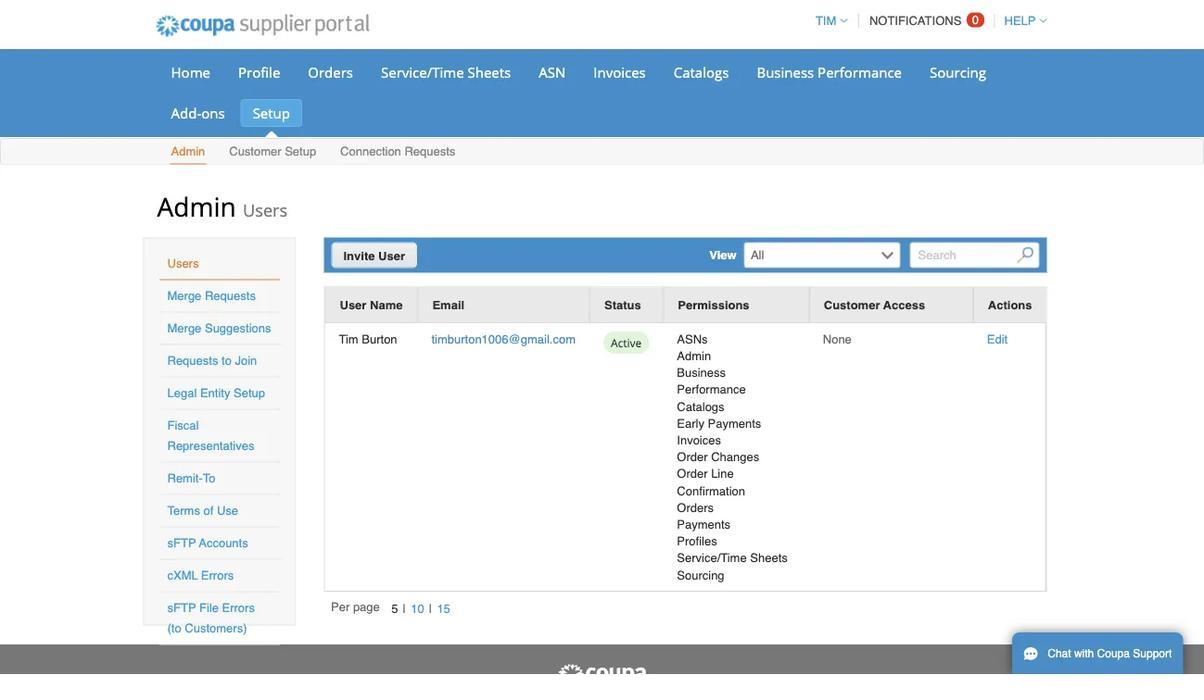Task type: vqa. For each thing, say whether or not it's contained in the screenshot.
terms of use link
yes



Task type: describe. For each thing, give the bounding box(es) containing it.
invite user
[[343, 249, 405, 263]]

status button
[[604, 296, 641, 315]]

orders link
[[296, 58, 365, 86]]

15
[[437, 602, 450, 616]]

tim for tim burton
[[339, 332, 358, 346]]

add-ons
[[171, 103, 225, 122]]

join
[[235, 354, 257, 368]]

sourcing inside the asns admin business performance catalogs early payments invoices order changes order line confirmation orders payments profiles service/time sheets sourcing
[[677, 568, 724, 582]]

fiscal
[[167, 419, 199, 433]]

0 vertical spatial errors
[[201, 569, 234, 583]]

profiles
[[677, 535, 717, 549]]

entity
[[200, 387, 230, 400]]

notifications 0
[[869, 13, 979, 28]]

customer setup link
[[228, 140, 317, 165]]

help link
[[996, 14, 1047, 28]]

terms
[[167, 504, 200, 518]]

to
[[203, 472, 216, 486]]

cxml errors link
[[167, 569, 234, 583]]

users inside "admin users"
[[243, 198, 288, 222]]

page
[[353, 601, 380, 615]]

sftp accounts link
[[167, 537, 248, 551]]

user name button
[[340, 296, 403, 315]]

timburton1006@gmail.com link
[[431, 332, 576, 346]]

(to
[[167, 622, 181, 636]]

5
[[391, 602, 398, 616]]

sftp file errors (to customers) link
[[167, 602, 255, 636]]

support
[[1133, 648, 1172, 661]]

merge requests
[[167, 289, 256, 303]]

user inside button
[[340, 298, 367, 312]]

sourcing link
[[918, 58, 998, 86]]

permissions button
[[678, 296, 749, 315]]

profile
[[238, 63, 280, 82]]

none
[[823, 332, 852, 346]]

customer for customer setup
[[229, 145, 281, 158]]

customer setup
[[229, 145, 316, 158]]

sheets inside the asns admin business performance catalogs early payments invoices order changes order line confirmation orders payments profiles service/time sheets sourcing
[[750, 552, 788, 565]]

help
[[1004, 14, 1036, 28]]

users link
[[167, 257, 199, 271]]

1 order from the top
[[677, 450, 708, 464]]

service/time sheets link
[[369, 58, 523, 86]]

0 vertical spatial user
[[378, 249, 405, 263]]

active button
[[603, 331, 649, 359]]

tim burton
[[339, 332, 397, 346]]

merge suggestions link
[[167, 322, 271, 336]]

burton
[[362, 332, 397, 346]]

0
[[972, 13, 979, 27]]

admin for admin
[[171, 145, 205, 158]]

admin link
[[170, 140, 206, 165]]

1 horizontal spatial performance
[[818, 63, 902, 82]]

0 vertical spatial setup
[[253, 103, 290, 122]]

invoices inside the asns admin business performance catalogs early payments invoices order changes order line confirmation orders payments profiles service/time sheets sourcing
[[677, 434, 721, 447]]

access
[[883, 298, 925, 312]]

requests for connection requests
[[405, 145, 455, 158]]

connection requests
[[340, 145, 455, 158]]

remit-to
[[167, 472, 216, 486]]

cxml
[[167, 569, 198, 583]]

customer access button
[[824, 296, 925, 315]]

0 horizontal spatial invoices
[[593, 63, 646, 82]]

navigation containing notifications 0
[[807, 3, 1047, 39]]

legal entity setup
[[167, 387, 265, 400]]

tim for tim
[[816, 14, 836, 28]]

5 button
[[386, 599, 403, 619]]

confirmation
[[677, 484, 745, 498]]

merge for merge suggestions
[[167, 322, 201, 336]]

asns admin business performance catalogs early payments invoices order changes order line confirmation orders payments profiles service/time sheets sourcing
[[677, 332, 788, 582]]

errors inside sftp file errors (to customers)
[[222, 602, 255, 615]]

0 vertical spatial payments
[[708, 417, 761, 431]]

2 vertical spatial requests
[[167, 354, 218, 368]]

setup link
[[241, 99, 302, 127]]

use
[[217, 504, 238, 518]]

profile link
[[226, 58, 292, 86]]

sftp file errors (to customers)
[[167, 602, 255, 636]]

invite user link
[[331, 242, 417, 268]]

tim link
[[807, 14, 847, 28]]

business inside the asns admin business performance catalogs early payments invoices order changes order line confirmation orders payments profiles service/time sheets sourcing
[[677, 366, 726, 380]]

0 vertical spatial catalogs
[[674, 63, 729, 82]]

accounts
[[199, 537, 248, 551]]

0 vertical spatial business
[[757, 63, 814, 82]]

admin users
[[157, 189, 288, 224]]

email button
[[432, 296, 464, 315]]

connection
[[340, 145, 401, 158]]

navigation containing per page
[[331, 599, 455, 620]]

invoices link
[[581, 58, 658, 86]]

add-
[[171, 103, 201, 122]]

sftp accounts
[[167, 537, 248, 551]]

per
[[331, 601, 350, 615]]

1 horizontal spatial coupa supplier portal image
[[556, 664, 648, 676]]

merge requests link
[[167, 289, 256, 303]]

connection requests link
[[339, 140, 456, 165]]

0 horizontal spatial orders
[[308, 63, 353, 82]]



Task type: locate. For each thing, give the bounding box(es) containing it.
notifications
[[869, 14, 961, 28]]

1 merge from the top
[[167, 289, 201, 303]]

1 vertical spatial merge
[[167, 322, 201, 336]]

invoices
[[593, 63, 646, 82], [677, 434, 721, 447]]

1 vertical spatial order
[[677, 467, 708, 481]]

order up the confirmation on the right bottom of page
[[677, 467, 708, 481]]

suggestions
[[205, 322, 271, 336]]

remit-to link
[[167, 472, 216, 486]]

setup
[[253, 103, 290, 122], [285, 145, 316, 158], [234, 387, 265, 400]]

email
[[432, 298, 464, 312]]

2 | from the left
[[429, 602, 432, 616]]

1 vertical spatial customer
[[824, 298, 880, 312]]

status
[[604, 298, 641, 312]]

invite
[[343, 249, 375, 263]]

performance inside the asns admin business performance catalogs early payments invoices order changes order line confirmation orders payments profiles service/time sheets sourcing
[[677, 383, 746, 397]]

navigation
[[807, 3, 1047, 39], [331, 599, 455, 620]]

active
[[611, 335, 642, 350]]

name
[[370, 298, 403, 312]]

edit link
[[987, 332, 1008, 346]]

user right invite
[[378, 249, 405, 263]]

1 vertical spatial requests
[[205, 289, 256, 303]]

requests right connection
[[405, 145, 455, 158]]

0 vertical spatial tim
[[816, 14, 836, 28]]

1 horizontal spatial tim
[[816, 14, 836, 28]]

users up merge requests
[[167, 257, 199, 271]]

Search text field
[[910, 242, 1040, 268]]

orders inside the asns admin business performance catalogs early payments invoices order changes order line confirmation orders payments profiles service/time sheets sourcing
[[677, 501, 714, 515]]

1 vertical spatial setup
[[285, 145, 316, 158]]

service/time inside the asns admin business performance catalogs early payments invoices order changes order line confirmation orders payments profiles service/time sheets sourcing
[[677, 552, 747, 565]]

legal entity setup link
[[167, 387, 265, 400]]

customer down setup link
[[229, 145, 281, 158]]

orders right profile
[[308, 63, 353, 82]]

sftp for sftp file errors (to customers)
[[167, 602, 196, 615]]

requests inside connection requests link
[[405, 145, 455, 158]]

user
[[378, 249, 405, 263], [340, 298, 367, 312]]

1 vertical spatial orders
[[677, 501, 714, 515]]

timburton1006@gmail.com
[[431, 332, 576, 346]]

setup up "customer setup"
[[253, 103, 290, 122]]

business down asns
[[677, 366, 726, 380]]

2 sftp from the top
[[167, 602, 196, 615]]

payments
[[708, 417, 761, 431], [677, 518, 730, 532]]

business down tim link
[[757, 63, 814, 82]]

0 horizontal spatial navigation
[[331, 599, 455, 620]]

performance up 'early'
[[677, 383, 746, 397]]

sourcing down the profiles
[[677, 568, 724, 582]]

0 vertical spatial sheets
[[468, 63, 511, 82]]

order
[[677, 450, 708, 464], [677, 467, 708, 481]]

setup down join at the left
[[234, 387, 265, 400]]

errors right file
[[222, 602, 255, 615]]

1 horizontal spatial |
[[429, 602, 432, 616]]

1 horizontal spatial service/time
[[677, 552, 747, 565]]

line
[[711, 467, 734, 481]]

1 vertical spatial navigation
[[331, 599, 455, 620]]

0 horizontal spatial sheets
[[468, 63, 511, 82]]

tim up business performance
[[816, 14, 836, 28]]

0 horizontal spatial user
[[340, 298, 367, 312]]

1 vertical spatial coupa supplier portal image
[[556, 664, 648, 676]]

coupa
[[1097, 648, 1130, 661]]

0 vertical spatial requests
[[405, 145, 455, 158]]

actions
[[988, 298, 1032, 312]]

View text field
[[746, 243, 877, 267]]

admin for admin users
[[157, 189, 236, 224]]

| right 5
[[403, 602, 406, 616]]

remit-
[[167, 472, 203, 486]]

0 vertical spatial sourcing
[[930, 63, 986, 82]]

1 horizontal spatial sheets
[[750, 552, 788, 565]]

fiscal representatives
[[167, 419, 254, 453]]

0 vertical spatial navigation
[[807, 3, 1047, 39]]

1 vertical spatial business
[[677, 366, 726, 380]]

errors
[[201, 569, 234, 583], [222, 602, 255, 615]]

home link
[[159, 58, 222, 86]]

customer inside button
[[824, 298, 880, 312]]

customer for customer access
[[824, 298, 880, 312]]

0 vertical spatial merge
[[167, 289, 201, 303]]

| right 10
[[429, 602, 432, 616]]

0 vertical spatial sftp
[[167, 537, 196, 551]]

1 | from the left
[[403, 602, 406, 616]]

0 horizontal spatial users
[[167, 257, 199, 271]]

1 vertical spatial user
[[340, 298, 367, 312]]

terms of use
[[167, 504, 238, 518]]

invoices down 'early'
[[677, 434, 721, 447]]

0 vertical spatial customer
[[229, 145, 281, 158]]

1 sftp from the top
[[167, 537, 196, 551]]

coupa supplier portal image
[[143, 3, 382, 49], [556, 664, 648, 676]]

of
[[203, 504, 214, 518]]

sftp up cxml
[[167, 537, 196, 551]]

admin down add-
[[171, 145, 205, 158]]

1 vertical spatial payments
[[677, 518, 730, 532]]

0 vertical spatial order
[[677, 450, 708, 464]]

users down the customer setup link
[[243, 198, 288, 222]]

merge suggestions
[[167, 322, 271, 336]]

15 button
[[432, 599, 455, 619]]

search image
[[1017, 247, 1033, 264]]

admin down asns
[[677, 349, 711, 363]]

setup down setup link
[[285, 145, 316, 158]]

requests up suggestions
[[205, 289, 256, 303]]

requests for merge requests
[[205, 289, 256, 303]]

catalogs right invoices link at the top of page
[[674, 63, 729, 82]]

admin inside the asns admin business performance catalogs early payments invoices order changes order line confirmation orders payments profiles service/time sheets sourcing
[[677, 349, 711, 363]]

0 vertical spatial invoices
[[593, 63, 646, 82]]

invoices right asn on the left
[[593, 63, 646, 82]]

1 horizontal spatial invoices
[[677, 434, 721, 447]]

order down 'early'
[[677, 450, 708, 464]]

catalogs inside the asns admin business performance catalogs early payments invoices order changes order line confirmation orders payments profiles service/time sheets sourcing
[[677, 400, 724, 414]]

sftp for sftp accounts
[[167, 537, 196, 551]]

1 vertical spatial errors
[[222, 602, 255, 615]]

changes
[[711, 450, 759, 464]]

admin
[[171, 145, 205, 158], [157, 189, 236, 224], [677, 349, 711, 363]]

user left name
[[340, 298, 367, 312]]

to
[[222, 354, 232, 368]]

requests
[[405, 145, 455, 158], [205, 289, 256, 303], [167, 354, 218, 368]]

payments up changes
[[708, 417, 761, 431]]

performance
[[818, 63, 902, 82], [677, 383, 746, 397]]

2 vertical spatial setup
[[234, 387, 265, 400]]

home
[[171, 63, 210, 82]]

0 vertical spatial admin
[[171, 145, 205, 158]]

0 vertical spatial coupa supplier portal image
[[143, 3, 382, 49]]

1 vertical spatial invoices
[[677, 434, 721, 447]]

catalogs up 'early'
[[677, 400, 724, 414]]

with
[[1074, 648, 1094, 661]]

1 vertical spatial sourcing
[[677, 568, 724, 582]]

merge down users link
[[167, 289, 201, 303]]

orders down the confirmation on the right bottom of page
[[677, 501, 714, 515]]

asns
[[677, 332, 708, 346]]

add-ons link
[[159, 99, 237, 127]]

edit
[[987, 332, 1008, 346]]

5 | 10 | 15
[[391, 602, 450, 616]]

0 vertical spatial users
[[243, 198, 288, 222]]

0 horizontal spatial business
[[677, 366, 726, 380]]

file
[[199, 602, 219, 615]]

user name
[[340, 298, 403, 312]]

sftp
[[167, 537, 196, 551], [167, 602, 196, 615]]

0 horizontal spatial customer
[[229, 145, 281, 158]]

0 horizontal spatial coupa supplier portal image
[[143, 3, 382, 49]]

0 horizontal spatial service/time
[[381, 63, 464, 82]]

1 horizontal spatial user
[[378, 249, 405, 263]]

0 vertical spatial service/time
[[381, 63, 464, 82]]

fiscal representatives link
[[167, 419, 254, 453]]

0 vertical spatial orders
[[308, 63, 353, 82]]

asn
[[539, 63, 566, 82]]

requests to join link
[[167, 354, 257, 368]]

1 vertical spatial sheets
[[750, 552, 788, 565]]

1 vertical spatial admin
[[157, 189, 236, 224]]

2 merge from the top
[[167, 322, 201, 336]]

merge down merge requests
[[167, 322, 201, 336]]

1 vertical spatial users
[[167, 257, 199, 271]]

permissions
[[678, 298, 749, 312]]

1 vertical spatial tim
[[339, 332, 358, 346]]

early
[[677, 417, 704, 431]]

customer access
[[824, 298, 925, 312]]

0 horizontal spatial tim
[[339, 332, 358, 346]]

1 vertical spatial performance
[[677, 383, 746, 397]]

legal
[[167, 387, 197, 400]]

payments up the profiles
[[677, 518, 730, 532]]

errors down accounts
[[201, 569, 234, 583]]

terms of use link
[[167, 504, 238, 518]]

requests to join
[[167, 354, 257, 368]]

service/time up connection requests
[[381, 63, 464, 82]]

business
[[757, 63, 814, 82], [677, 366, 726, 380]]

sftp up (to
[[167, 602, 196, 615]]

merge for merge requests
[[167, 289, 201, 303]]

2 vertical spatial admin
[[677, 349, 711, 363]]

1 horizontal spatial navigation
[[807, 3, 1047, 39]]

1 horizontal spatial users
[[243, 198, 288, 222]]

asn link
[[527, 58, 578, 86]]

2 order from the top
[[677, 467, 708, 481]]

business performance link
[[745, 58, 914, 86]]

0 horizontal spatial performance
[[677, 383, 746, 397]]

customers)
[[185, 622, 247, 636]]

service/time sheets
[[381, 63, 511, 82]]

chat
[[1048, 648, 1071, 661]]

1 horizontal spatial orders
[[677, 501, 714, 515]]

customer
[[229, 145, 281, 158], [824, 298, 880, 312]]

service/time down the profiles
[[677, 552, 747, 565]]

0 vertical spatial performance
[[818, 63, 902, 82]]

business performance
[[757, 63, 902, 82]]

admin down admin link
[[157, 189, 236, 224]]

performance down tim link
[[818, 63, 902, 82]]

cxml errors
[[167, 569, 234, 583]]

1 vertical spatial service/time
[[677, 552, 747, 565]]

sourcing down 0
[[930, 63, 986, 82]]

1 horizontal spatial business
[[757, 63, 814, 82]]

customer up none
[[824, 298, 880, 312]]

merge
[[167, 289, 201, 303], [167, 322, 201, 336]]

requests left to
[[167, 354, 218, 368]]

tim left burton
[[339, 332, 358, 346]]

10 button
[[406, 599, 429, 619]]

1 horizontal spatial customer
[[824, 298, 880, 312]]

chat with coupa support
[[1048, 648, 1172, 661]]

1 vertical spatial catalogs
[[677, 400, 724, 414]]

10
[[411, 602, 424, 616]]

0 horizontal spatial sourcing
[[677, 568, 724, 582]]

per page
[[331, 601, 380, 615]]

service/time
[[381, 63, 464, 82], [677, 552, 747, 565]]

sftp inside sftp file errors (to customers)
[[167, 602, 196, 615]]

0 horizontal spatial |
[[403, 602, 406, 616]]

|
[[403, 602, 406, 616], [429, 602, 432, 616]]

catalogs link
[[662, 58, 741, 86]]

users
[[243, 198, 288, 222], [167, 257, 199, 271]]

1 horizontal spatial sourcing
[[930, 63, 986, 82]]

1 vertical spatial sftp
[[167, 602, 196, 615]]



